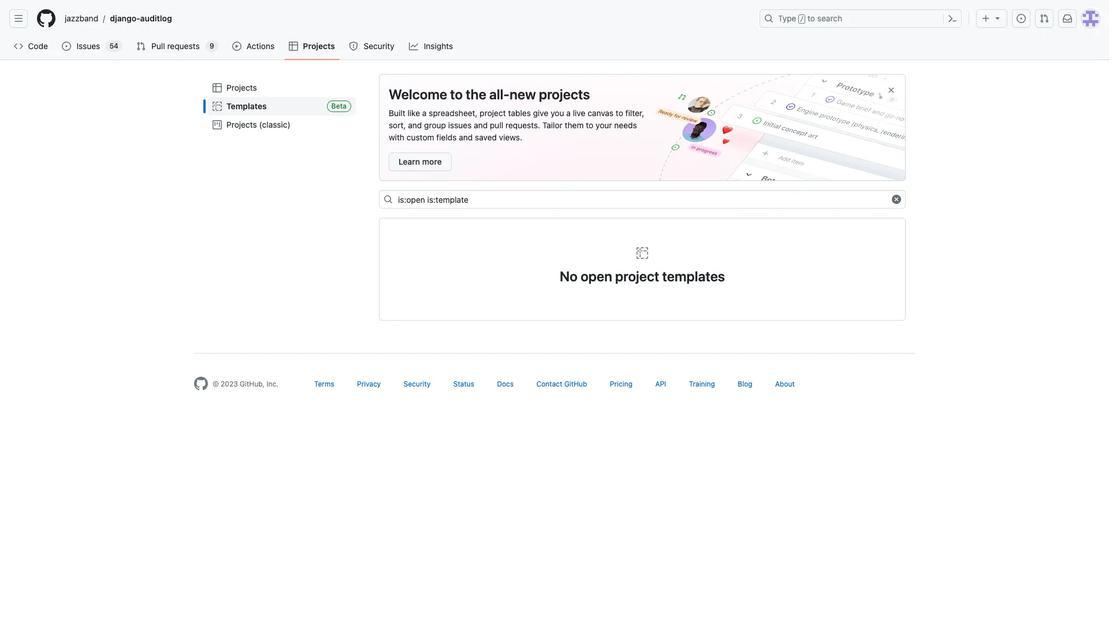 Task type: vqa. For each thing, say whether or not it's contained in the screenshot.
the bottommost git commit icon
no



Task type: locate. For each thing, give the bounding box(es) containing it.
2 horizontal spatial and
[[474, 120, 488, 130]]

plus image
[[982, 14, 991, 23]]

table image up project template image
[[213, 83, 222, 92]]

0 vertical spatial projects
[[303, 41, 335, 51]]

0 horizontal spatial table image
[[213, 83, 222, 92]]

1 horizontal spatial project
[[616, 268, 660, 284]]

/ inside 'jazzband / django-auditlog'
[[103, 14, 105, 23]]

footer containing © 2023 github, inc.
[[185, 353, 925, 420]]

security link left status
[[404, 380, 431, 388]]

security link left graph image
[[344, 38, 400, 55]]

api
[[656, 380, 667, 388]]

pricing
[[610, 380, 633, 388]]

issue opened image left issues
[[62, 42, 71, 51]]

and up the saved
[[474, 120, 488, 130]]

git pull request image
[[1040, 14, 1050, 23], [136, 42, 146, 51]]

list containing projects
[[203, 74, 361, 139]]

0 horizontal spatial project
[[480, 108, 506, 118]]

table image
[[289, 42, 298, 51], [213, 83, 222, 92]]

graph image
[[409, 42, 419, 51]]

issues
[[77, 41, 100, 51]]

/ for type
[[800, 15, 804, 23]]

1 horizontal spatial /
[[800, 15, 804, 23]]

projects link up projects (classic) link
[[208, 79, 356, 97]]

and down like
[[408, 120, 422, 130]]

0 vertical spatial projects link
[[285, 38, 340, 55]]

1 horizontal spatial git pull request image
[[1040, 14, 1050, 23]]

0 horizontal spatial git pull request image
[[136, 42, 146, 51]]

projects (classic)
[[227, 120, 291, 129]]

/
[[103, 14, 105, 23], [800, 15, 804, 23]]

footer
[[185, 353, 925, 420]]

0 horizontal spatial and
[[408, 120, 422, 130]]

security link
[[344, 38, 400, 55], [404, 380, 431, 388]]

1 vertical spatial project
[[616, 268, 660, 284]]

learn more
[[399, 157, 442, 166]]

tables
[[508, 108, 531, 118]]

0 vertical spatial git pull request image
[[1040, 14, 1050, 23]]

homepage image
[[37, 9, 55, 28], [194, 377, 208, 391]]

security right "shield" icon
[[364, 41, 395, 51]]

0 vertical spatial homepage image
[[37, 9, 55, 28]]

0 horizontal spatial issue opened image
[[62, 42, 71, 51]]

saved
[[475, 132, 497, 142]]

django-auditlog link
[[105, 9, 177, 28]]

git pull request image left pull
[[136, 42, 146, 51]]

0 vertical spatial project
[[480, 108, 506, 118]]

list containing jazzband
[[60, 9, 753, 28]]

/ right type at right top
[[800, 15, 804, 23]]

docs
[[497, 380, 514, 388]]

1 horizontal spatial and
[[459, 132, 473, 142]]

privacy link
[[357, 380, 381, 388]]

1 horizontal spatial a
[[567, 108, 571, 118]]

1 vertical spatial security link
[[404, 380, 431, 388]]

contact
[[537, 380, 563, 388]]

projects link
[[285, 38, 340, 55], [208, 79, 356, 97]]

list
[[60, 9, 753, 28], [203, 74, 361, 139]]

1 horizontal spatial security link
[[404, 380, 431, 388]]

insights link
[[405, 38, 459, 55]]

contact github link
[[537, 380, 587, 388]]

type / to search
[[779, 13, 843, 23]]

auditlog
[[140, 13, 172, 23]]

0 horizontal spatial security link
[[344, 38, 400, 55]]

© 2023 github, inc.
[[213, 380, 279, 388]]

beta
[[332, 102, 347, 110]]

to
[[808, 13, 816, 23], [450, 86, 463, 102], [616, 108, 624, 118], [586, 120, 594, 130]]

project
[[480, 108, 506, 118], [616, 268, 660, 284]]

actions
[[247, 41, 275, 51]]

issue opened image right triangle down icon
[[1017, 14, 1026, 23]]

templates
[[663, 268, 725, 284]]

and down issues
[[459, 132, 473, 142]]

1 horizontal spatial table image
[[289, 42, 298, 51]]

issue opened image for the rightmost git pull request image
[[1017, 14, 1026, 23]]

/ left django-
[[103, 14, 105, 23]]

0 vertical spatial list
[[60, 9, 753, 28]]

1 vertical spatial security
[[404, 380, 431, 388]]

to up spreadsheet,
[[450, 86, 463, 102]]

a left live
[[567, 108, 571, 118]]

2023
[[221, 380, 238, 388]]

about
[[776, 380, 795, 388]]

git pull request image left notifications image
[[1040, 14, 1050, 23]]

blog link
[[738, 380, 753, 388]]

1 vertical spatial projects
[[227, 83, 257, 92]]

1 vertical spatial issue opened image
[[62, 42, 71, 51]]

github,
[[240, 380, 265, 388]]

group
[[424, 120, 446, 130]]

projects up templates
[[227, 83, 257, 92]]

project inside welcome to the all-new projects built like a spreadsheet, project tables give you a live canvas to filter, sort, and group issues and pull requests. tailor them to your needs with custom fields and saved views.
[[480, 108, 506, 118]]

to up needs at top
[[616, 108, 624, 118]]

inc.
[[267, 380, 279, 388]]

1 horizontal spatial issue opened image
[[1017, 14, 1026, 23]]

a
[[422, 108, 427, 118], [567, 108, 571, 118]]

tailor
[[543, 120, 563, 130]]

requests
[[167, 41, 200, 51]]

projects down templates
[[227, 120, 257, 129]]

0 vertical spatial issue opened image
[[1017, 14, 1026, 23]]

2 vertical spatial projects
[[227, 120, 257, 129]]

to left search
[[808, 13, 816, 23]]

custom
[[407, 132, 434, 142]]

1 vertical spatial table image
[[213, 83, 222, 92]]

and
[[408, 120, 422, 130], [474, 120, 488, 130], [459, 132, 473, 142]]

code link
[[9, 38, 53, 55]]

project down project template icon
[[616, 268, 660, 284]]

project up pull
[[480, 108, 506, 118]]

issue opened image
[[1017, 14, 1026, 23], [62, 42, 71, 51]]

0 horizontal spatial a
[[422, 108, 427, 118]]

homepage image up code
[[37, 9, 55, 28]]

them
[[565, 120, 584, 130]]

pull
[[152, 41, 165, 51]]

training
[[689, 380, 715, 388]]

table image right actions
[[289, 42, 298, 51]]

projects (classic) link
[[208, 116, 356, 134]]

projects left "shield" icon
[[303, 41, 335, 51]]

projects
[[303, 41, 335, 51], [227, 83, 257, 92], [227, 120, 257, 129]]

homepage image left ©
[[194, 377, 208, 391]]

security left status
[[404, 380, 431, 388]]

live
[[573, 108, 586, 118]]

1 horizontal spatial security
[[404, 380, 431, 388]]

all-
[[490, 86, 510, 102]]

filter,
[[626, 108, 645, 118]]

the
[[466, 86, 487, 102]]

like
[[408, 108, 420, 118]]

projects
[[539, 86, 590, 102]]

1 vertical spatial list
[[203, 74, 361, 139]]

training link
[[689, 380, 715, 388]]

issue opened image for the bottommost git pull request image
[[62, 42, 71, 51]]

0 horizontal spatial /
[[103, 14, 105, 23]]

projects for top projects link
[[303, 41, 335, 51]]

open
[[581, 268, 613, 284]]

jazzband / django-auditlog
[[65, 13, 172, 23]]

views.
[[499, 132, 523, 142]]

1 vertical spatial git pull request image
[[136, 42, 146, 51]]

triangle down image
[[994, 13, 1003, 23]]

projects link left "shield" icon
[[285, 38, 340, 55]]

security
[[364, 41, 395, 51], [404, 380, 431, 388]]

0 vertical spatial table image
[[289, 42, 298, 51]]

a right like
[[422, 108, 427, 118]]

/ inside type / to search
[[800, 15, 804, 23]]

table image inside list
[[213, 83, 222, 92]]

project image
[[213, 120, 222, 129]]

new
[[510, 86, 536, 102]]

jazzband
[[65, 13, 98, 23]]

0 horizontal spatial security
[[364, 41, 395, 51]]

1 horizontal spatial homepage image
[[194, 377, 208, 391]]



Task type: describe. For each thing, give the bounding box(es) containing it.
welcome
[[389, 86, 447, 102]]

no open project templates
[[560, 268, 725, 284]]

contact github
[[537, 380, 587, 388]]

status
[[454, 380, 475, 388]]

learn
[[399, 157, 420, 166]]

fields
[[437, 132, 457, 142]]

search
[[818, 13, 843, 23]]

give
[[533, 108, 549, 118]]

projects for projects link to the bottom
[[227, 83, 257, 92]]

type
[[779, 13, 797, 23]]

requests.
[[506, 120, 541, 130]]

blog
[[738, 380, 753, 388]]

django-
[[110, 13, 140, 23]]

terms link
[[314, 380, 334, 388]]

0 vertical spatial security link
[[344, 38, 400, 55]]

privacy
[[357, 380, 381, 388]]

1 vertical spatial homepage image
[[194, 377, 208, 391]]

github
[[565, 380, 587, 388]]

pull requests
[[152, 41, 200, 51]]

issues
[[448, 120, 472, 130]]

actions link
[[228, 38, 280, 55]]

your
[[596, 120, 612, 130]]

1 vertical spatial projects link
[[208, 79, 356, 97]]

learn more link
[[389, 153, 452, 171]]

play image
[[232, 42, 241, 51]]

close image
[[887, 86, 896, 95]]

canvas
[[588, 108, 614, 118]]

notifications image
[[1063, 14, 1073, 23]]

search image
[[384, 195, 393, 204]]

pull
[[490, 120, 504, 130]]

you
[[551, 108, 564, 118]]

built
[[389, 108, 406, 118]]

2 a from the left
[[567, 108, 571, 118]]

code
[[28, 41, 48, 51]]

no
[[560, 268, 578, 284]]

welcome to the all-new projects built like a spreadsheet, project tables give you a live canvas to filter, sort, and group issues and pull requests. tailor them to your needs with custom fields and saved views.
[[389, 86, 645, 142]]

/ for jazzband
[[103, 14, 105, 23]]

needs
[[615, 120, 637, 130]]

Search all projects text field
[[379, 190, 906, 209]]

project template image
[[636, 246, 650, 260]]

command palette image
[[948, 14, 958, 23]]

spreadsheet,
[[429, 108, 478, 118]]

templates
[[227, 101, 267, 111]]

more
[[422, 157, 442, 166]]

0 vertical spatial security
[[364, 41, 395, 51]]

status link
[[454, 380, 475, 388]]

1 a from the left
[[422, 108, 427, 118]]

sort,
[[389, 120, 406, 130]]

9
[[210, 42, 214, 50]]

api link
[[656, 380, 667, 388]]

0 horizontal spatial homepage image
[[37, 9, 55, 28]]

code image
[[14, 42, 23, 51]]

shield image
[[349, 42, 358, 51]]

©
[[213, 380, 219, 388]]

project template image
[[213, 102, 222, 111]]

pricing link
[[610, 380, 633, 388]]

with
[[389, 132, 405, 142]]

terms
[[314, 380, 334, 388]]

54
[[110, 42, 118, 50]]

about link
[[776, 380, 795, 388]]

jazzband link
[[60, 9, 103, 28]]

clear image
[[892, 195, 902, 204]]

to left your
[[586, 120, 594, 130]]

insights
[[424, 41, 453, 51]]

(classic)
[[259, 120, 291, 129]]

docs link
[[497, 380, 514, 388]]



